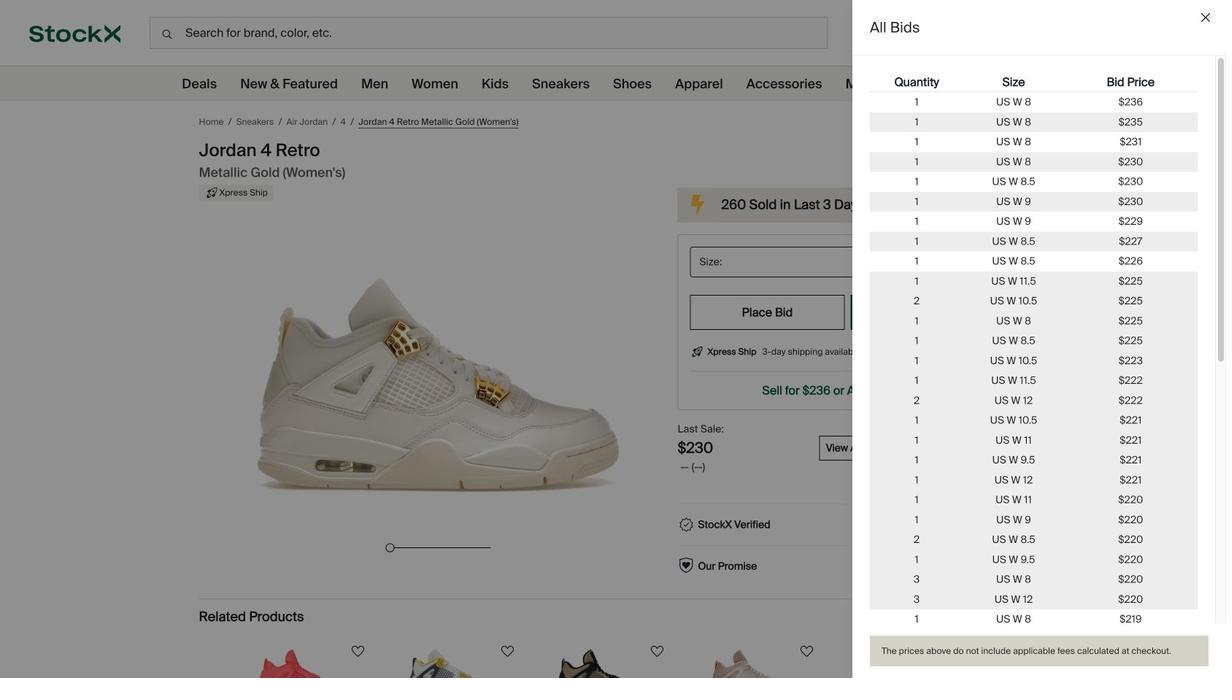 Task type: locate. For each thing, give the bounding box(es) containing it.
0 horizontal spatial follow image
[[349, 643, 367, 661]]

14 row from the top
[[870, 331, 1198, 351]]

1 follow image from the left
[[349, 643, 367, 661]]

share image
[[996, 112, 1017, 132]]

18 row from the top
[[870, 411, 1198, 431]]

28 row from the top
[[870, 610, 1198, 630]]

2 follow image from the left
[[499, 643, 517, 661]]

27 row from the top
[[870, 590, 1198, 610]]

1 follow image from the left
[[798, 643, 816, 661]]

3 follow image from the left
[[649, 643, 666, 661]]

1 horizontal spatial follow image
[[499, 643, 517, 661]]

12 row from the top
[[870, 291, 1198, 311]]

20 row from the top
[[870, 451, 1198, 470]]

follow image for 'jordan 4 retro hot punch (women's)' image on the bottom of the page
[[349, 643, 367, 661]]

6 row from the top
[[870, 172, 1198, 192]]

2 follow image from the left
[[948, 643, 966, 661]]

17 row from the top
[[870, 391, 1198, 411]]

toggle authenticity value prop image
[[995, 518, 1009, 532]]

jordan 4 retro metallic gold (women's) 0 image
[[228, 216, 649, 538]]

13 row from the top
[[870, 311, 1198, 331]]

8 row from the top
[[870, 212, 1198, 232]]

26 row from the top
[[870, 570, 1198, 590]]

3 row from the top
[[870, 112, 1198, 132]]

follow image
[[798, 643, 816, 661], [948, 643, 966, 661]]

follow image for jordan 4 retro shimmer (women's) image
[[798, 643, 816, 661]]

dialog
[[853, 0, 1227, 678]]

0 horizontal spatial follow image
[[798, 643, 816, 661]]

16 row from the top
[[870, 371, 1198, 391]]

23 row from the top
[[870, 510, 1198, 530]]

follow image
[[349, 643, 367, 661], [499, 643, 517, 661], [649, 643, 666, 661]]

jordan 4 retro fossil (women's) image
[[551, 650, 653, 678]]

1 horizontal spatial follow image
[[948, 643, 966, 661]]

21 row from the top
[[870, 470, 1198, 490]]

close image
[[1202, 13, 1211, 22]]

row
[[870, 73, 1198, 92], [870, 92, 1198, 112], [870, 112, 1198, 132], [870, 132, 1198, 152], [870, 152, 1198, 172], [870, 172, 1198, 192], [870, 192, 1198, 212], [870, 212, 1198, 232], [870, 232, 1198, 252], [870, 252, 1198, 271], [870, 271, 1198, 291], [870, 291, 1198, 311], [870, 311, 1198, 331], [870, 331, 1198, 351], [870, 351, 1198, 371], [870, 371, 1198, 391], [870, 391, 1198, 411], [870, 411, 1198, 431], [870, 431, 1198, 451], [870, 451, 1198, 470], [870, 470, 1198, 490], [870, 490, 1198, 510], [870, 510, 1198, 530], [870, 530, 1198, 550], [870, 550, 1198, 570], [870, 570, 1198, 590], [870, 590, 1198, 610], [870, 610, 1198, 630]]

25 row from the top
[[870, 550, 1198, 570]]

2 horizontal spatial follow image
[[649, 643, 666, 661]]

table
[[870, 73, 1198, 678]]

row group
[[870, 92, 1198, 678]]



Task type: describe. For each thing, give the bounding box(es) containing it.
1 row from the top
[[870, 73, 1198, 92]]

260 sold in last 3 days! image
[[681, 188, 716, 223]]

jordan 4 retro vivid sulfur (women's) image
[[402, 650, 504, 678]]

5 row from the top
[[870, 152, 1198, 172]]

toggle promise value prop image
[[995, 559, 1009, 574]]

9 row from the top
[[870, 232, 1198, 252]]

follow image for "jordan 4 retro seafoam (women's)" image
[[948, 643, 966, 661]]

jordan 4 retro hot punch (women's) image
[[252, 650, 354, 678]]

jordan 4 retro shimmer (women's) image
[[701, 650, 803, 678]]

2 row from the top
[[870, 92, 1198, 112]]

product category switcher element
[[0, 66, 1216, 101]]

19 row from the top
[[870, 431, 1198, 451]]

follow image for jordan 4 retro vivid sulfur (women's) image
[[499, 643, 517, 661]]

follow image for jordan 4 retro fossil (women's) image
[[649, 643, 666, 661]]

10 row from the top
[[870, 252, 1198, 271]]

add to portfolio image
[[944, 112, 964, 132]]

7 row from the top
[[870, 192, 1198, 212]]

jordan 4 retro seafoam (women's) image
[[851, 650, 953, 678]]

24 row from the top
[[870, 530, 1198, 550]]

Search... search field
[[150, 17, 828, 49]]

22 row from the top
[[870, 490, 1198, 510]]

4 row from the top
[[870, 132, 1198, 152]]

15 row from the top
[[870, 351, 1198, 371]]

11 row from the top
[[870, 271, 1198, 291]]

favorite image
[[970, 112, 990, 132]]

stockx logo image
[[29, 25, 120, 43]]



Task type: vqa. For each thing, say whether or not it's contained in the screenshot.
in
no



